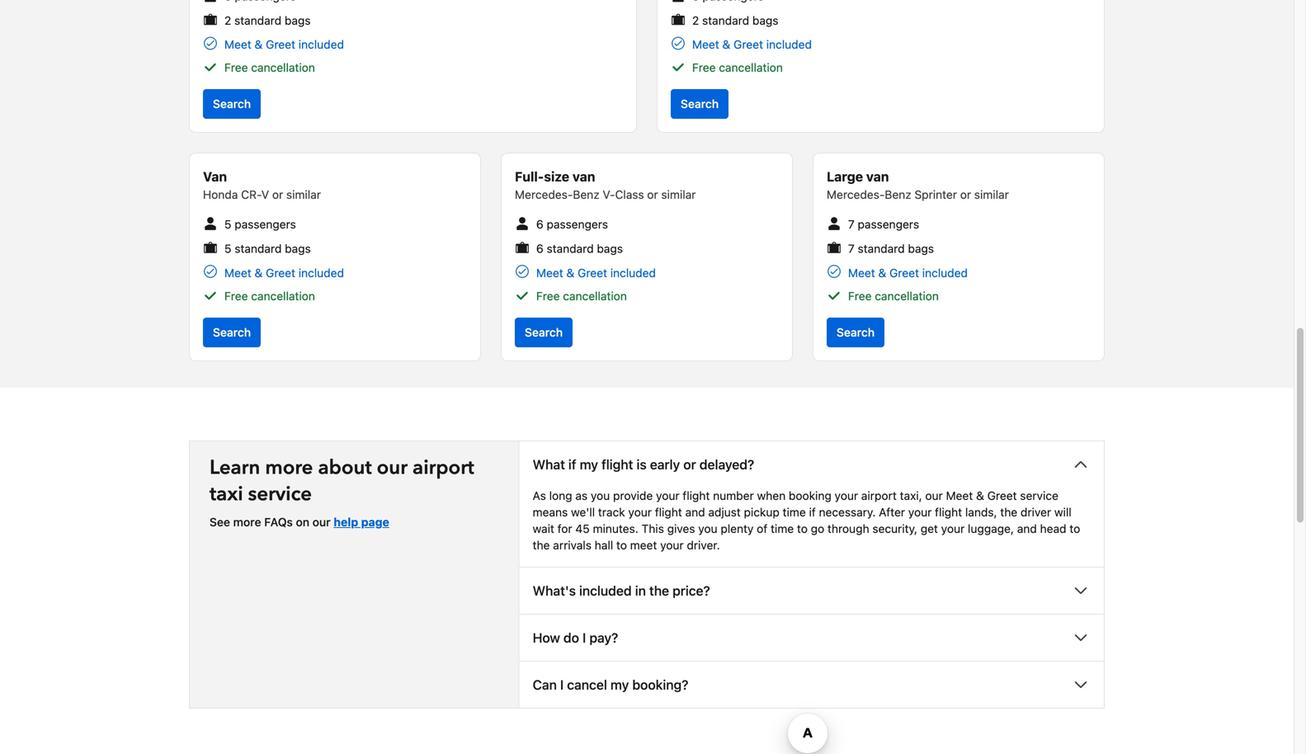 Task type: describe. For each thing, give the bounding box(es) containing it.
what's
[[533, 583, 576, 599]]

cancel
[[567, 677, 607, 693]]

2 2 standard bags from the left
[[692, 14, 779, 27]]

what if my flight is early or delayed? element
[[520, 488, 1104, 567]]

airport inside the as long as you provide your flight number when booking your airport taxi, our meet & greet service means we'll track your flight and adjust pickup time if necessary. after your flight lands, the driver will wait for 45 minutes. this gives you plenty of time to go through security, get your luggage, and head to the arrivals hall to meet your driver.
[[862, 489, 897, 502]]

booking?
[[632, 677, 689, 693]]

will
[[1055, 505, 1072, 519]]

in
[[635, 583, 646, 599]]

your down early
[[656, 489, 680, 502]]

meet inside the as long as you provide your flight number when booking your airport taxi, our meet & greet service means we'll track your flight and adjust pickup time if necessary. after your flight lands, the driver will wait for 45 minutes. this gives you plenty of time to go through security, get your luggage, and head to the arrivals hall to meet your driver.
[[946, 489, 973, 502]]

1 2 standard bags from the left
[[224, 14, 311, 27]]

we'll
[[571, 505, 595, 519]]

is
[[637, 457, 647, 472]]

arrivals
[[553, 538, 592, 552]]

5 passengers
[[224, 218, 296, 231]]

1 horizontal spatial more
[[265, 454, 313, 481]]

van inside full-size van mercedes-benz v-class or similar
[[573, 169, 595, 185]]

search button for van
[[515, 318, 573, 347]]

6 for 6 standard bags
[[536, 242, 544, 255]]

for
[[558, 522, 572, 535]]

0 horizontal spatial more
[[233, 515, 261, 529]]

as
[[533, 489, 546, 502]]

can i cancel my booking?
[[533, 677, 689, 693]]

meet & greet included for cr-
[[224, 266, 344, 280]]

help page link
[[334, 515, 389, 529]]

what
[[533, 457, 565, 472]]

5 for 5 passengers
[[224, 218, 232, 231]]

how
[[533, 630, 560, 646]]

as long as you provide your flight number when booking your airport taxi, our meet & greet service means we'll track your flight and adjust pickup time if necessary. after your flight lands, the driver will wait for 45 minutes. this gives you plenty of time to go through security, get your luggage, and head to the arrivals hall to meet your driver.
[[533, 489, 1081, 552]]

meet & greet included for mercedes-
[[848, 266, 968, 280]]

your right get
[[941, 522, 965, 535]]

similar inside full-size van mercedes-benz v-class or similar
[[661, 188, 696, 202]]

1 vertical spatial and
[[1017, 522, 1037, 535]]

about
[[318, 454, 372, 481]]

or inside van honda cr-v or similar
[[272, 188, 283, 202]]

bags for large van
[[908, 242, 934, 255]]

free cancellation for mercedes-
[[848, 289, 939, 303]]

pay?
[[590, 630, 618, 646]]

search for mercedes-
[[837, 325, 875, 339]]

1 horizontal spatial to
[[797, 522, 808, 535]]

service inside learn more about our airport taxi service see more faqs on our help page
[[248, 481, 312, 508]]

or inside dropdown button
[[684, 457, 696, 472]]

cr-
[[241, 188, 261, 202]]

long
[[549, 489, 572, 502]]

v-
[[603, 188, 615, 202]]

adjust
[[708, 505, 741, 519]]

wait
[[533, 522, 555, 535]]

0 vertical spatial time
[[783, 505, 806, 519]]

standard for full-size van
[[547, 242, 594, 255]]

driver.
[[687, 538, 720, 552]]

i inside dropdown button
[[583, 630, 586, 646]]

provide
[[613, 489, 653, 502]]

hall
[[595, 538, 613, 552]]

0 vertical spatial you
[[591, 489, 610, 502]]

search for van
[[525, 325, 563, 339]]

i inside dropdown button
[[560, 677, 564, 693]]

5 standard bags
[[224, 242, 311, 255]]

driver
[[1021, 505, 1052, 519]]

honda
[[203, 188, 238, 202]]

learn
[[210, 454, 260, 481]]

1 vertical spatial time
[[771, 522, 794, 535]]

means
[[533, 505, 568, 519]]

greet inside the as long as you provide your flight number when booking your airport taxi, our meet & greet service means we'll track your flight and adjust pickup time if necessary. after your flight lands, the driver will wait for 45 minutes. this gives you plenty of time to go through security, get your luggage, and head to the arrivals hall to meet your driver.
[[988, 489, 1017, 502]]

go
[[811, 522, 825, 535]]

flight up adjust
[[683, 489, 710, 502]]

0 horizontal spatial my
[[580, 457, 598, 472]]

size
[[544, 169, 570, 185]]

6 for 6 passengers
[[536, 218, 544, 231]]

full-
[[515, 169, 544, 185]]

what if my flight is early or delayed?
[[533, 457, 754, 472]]

1 2 from the left
[[224, 14, 231, 27]]

2 vertical spatial our
[[313, 515, 331, 529]]

necessary.
[[819, 505, 876, 519]]

passengers for cr-
[[235, 218, 296, 231]]

standard for large van
[[858, 242, 905, 255]]

& inside the as long as you provide your flight number when booking your airport taxi, our meet & greet service means we'll track your flight and adjust pickup time if necessary. after your flight lands, the driver will wait for 45 minutes. this gives you plenty of time to go through security, get your luggage, and head to the arrivals hall to meet your driver.
[[976, 489, 984, 502]]

similar inside large van mercedes-benz sprinter or similar
[[975, 188, 1009, 202]]

track
[[598, 505, 625, 519]]

free for van
[[224, 289, 248, 303]]

how do i pay?
[[533, 630, 618, 646]]

security,
[[873, 522, 918, 535]]

plenty
[[721, 522, 754, 535]]

benz inside large van mercedes-benz sprinter or similar
[[885, 188, 912, 202]]

number
[[713, 489, 754, 502]]

free cancellation for van
[[536, 289, 627, 303]]

bags for full-size van
[[597, 242, 623, 255]]

0 horizontal spatial to
[[616, 538, 627, 552]]

5 for 5 standard bags
[[224, 242, 232, 255]]

your down "taxi,"
[[909, 505, 932, 519]]

what's included in the price?
[[533, 583, 710, 599]]

pickup
[[744, 505, 780, 519]]

full-size van mercedes-benz v-class or similar
[[515, 169, 696, 202]]

when
[[757, 489, 786, 502]]

taxi
[[210, 481, 243, 508]]

early
[[650, 457, 680, 472]]

7 for 7 passengers
[[848, 218, 855, 231]]

as
[[576, 489, 588, 502]]

mercedes- inside large van mercedes-benz sprinter or similar
[[827, 188, 885, 202]]

minutes.
[[593, 522, 639, 535]]

benz inside full-size van mercedes-benz v-class or similar
[[573, 188, 600, 202]]

mercedes- inside full-size van mercedes-benz v-class or similar
[[515, 188, 573, 202]]

7 for 7 standard bags
[[848, 242, 855, 255]]

service inside the as long as you provide your flight number when booking your airport taxi, our meet & greet service means we'll track your flight and adjust pickup time if necessary. after your flight lands, the driver will wait for 45 minutes. this gives you plenty of time to go through security, get your luggage, and head to the arrivals hall to meet your driver.
[[1020, 489, 1059, 502]]

cancellation for mercedes-
[[875, 289, 939, 303]]

delayed?
[[700, 457, 754, 472]]



Task type: vqa. For each thing, say whether or not it's contained in the screenshot.
SEARCH Button
yes



Task type: locate. For each thing, give the bounding box(es) containing it.
mercedes- down the size
[[515, 188, 573, 202]]

free
[[224, 61, 248, 74], [692, 61, 716, 74], [224, 289, 248, 303], [536, 289, 560, 303], [848, 289, 872, 303]]

3 passengers from the left
[[858, 218, 919, 231]]

search button for mercedes-
[[827, 318, 885, 347]]

to down will
[[1070, 522, 1081, 535]]

help
[[334, 515, 358, 529]]

your up "necessary."
[[835, 489, 858, 502]]

benz up 7 passengers in the top right of the page
[[885, 188, 912, 202]]

page
[[361, 515, 389, 529]]

van
[[573, 169, 595, 185], [866, 169, 889, 185]]

meet & greet included
[[224, 38, 344, 51], [692, 38, 812, 51], [224, 266, 344, 280], [536, 266, 656, 280], [848, 266, 968, 280]]

similar inside van honda cr-v or similar
[[286, 188, 321, 202]]

1 benz from the left
[[573, 188, 600, 202]]

your down the provide on the bottom of page
[[628, 505, 652, 519]]

can
[[533, 677, 557, 693]]

2 mercedes- from the left
[[827, 188, 885, 202]]

see
[[210, 515, 230, 529]]

7 standard bags
[[848, 242, 934, 255]]

2 passengers from the left
[[547, 218, 608, 231]]

6 down 6 passengers
[[536, 242, 544, 255]]

you right as
[[591, 489, 610, 502]]

airport inside learn more about our airport taxi service see more faqs on our help page
[[413, 454, 474, 481]]

or right v
[[272, 188, 283, 202]]

bags for van
[[285, 242, 311, 255]]

time right of
[[771, 522, 794, 535]]

6 standard bags
[[536, 242, 623, 255]]

cancellation for van
[[563, 289, 627, 303]]

flight up gives
[[655, 505, 682, 519]]

0 vertical spatial airport
[[413, 454, 474, 481]]

the up luggage,
[[1001, 505, 1018, 519]]

if inside dropdown button
[[569, 457, 577, 472]]

1 vertical spatial i
[[560, 677, 564, 693]]

and
[[685, 505, 705, 519], [1017, 522, 1037, 535]]

1 vertical spatial the
[[533, 538, 550, 552]]

1 horizontal spatial 2 standard bags
[[692, 14, 779, 27]]

benz
[[573, 188, 600, 202], [885, 188, 912, 202]]

mercedes- down large
[[827, 188, 885, 202]]

0 horizontal spatial 2 standard bags
[[224, 14, 311, 27]]

you
[[591, 489, 610, 502], [698, 522, 718, 535]]

service up faqs
[[248, 481, 312, 508]]

i right can
[[560, 677, 564, 693]]

2 horizontal spatial our
[[926, 489, 943, 502]]

1 vertical spatial airport
[[862, 489, 897, 502]]

head
[[1040, 522, 1067, 535]]

1 horizontal spatial similar
[[661, 188, 696, 202]]

service up the driver
[[1020, 489, 1059, 502]]

0 horizontal spatial and
[[685, 505, 705, 519]]

van
[[203, 169, 227, 185]]

your down gives
[[660, 538, 684, 552]]

0 vertical spatial i
[[583, 630, 586, 646]]

our right on on the bottom left
[[313, 515, 331, 529]]

van honda cr-v or similar
[[203, 169, 321, 202]]

more right see
[[233, 515, 261, 529]]

if right what
[[569, 457, 577, 472]]

passengers up 6 standard bags
[[547, 218, 608, 231]]

0 horizontal spatial you
[[591, 489, 610, 502]]

you up driver.
[[698, 522, 718, 535]]

if inside the as long as you provide your flight number when booking your airport taxi, our meet & greet service means we'll track your flight and adjust pickup time if necessary. after your flight lands, the driver will wait for 45 minutes. this gives you plenty of time to go through security, get your luggage, and head to the arrivals hall to meet your driver.
[[809, 505, 816, 519]]

class
[[615, 188, 644, 202]]

free for large van
[[848, 289, 872, 303]]

time down booking
[[783, 505, 806, 519]]

0 horizontal spatial similar
[[286, 188, 321, 202]]

to left go
[[797, 522, 808, 535]]

6 passengers
[[536, 218, 608, 231]]

0 vertical spatial 6
[[536, 218, 544, 231]]

and up gives
[[685, 505, 705, 519]]

or
[[272, 188, 283, 202], [647, 188, 658, 202], [960, 188, 971, 202], [684, 457, 696, 472]]

0 vertical spatial if
[[569, 457, 577, 472]]

0 horizontal spatial if
[[569, 457, 577, 472]]

search for cr-
[[213, 325, 251, 339]]

or inside large van mercedes-benz sprinter or similar
[[960, 188, 971, 202]]

or right sprinter
[[960, 188, 971, 202]]

passengers
[[235, 218, 296, 231], [547, 218, 608, 231], [858, 218, 919, 231]]

1 horizontal spatial our
[[377, 454, 408, 481]]

0 horizontal spatial airport
[[413, 454, 474, 481]]

meet & greet included for van
[[536, 266, 656, 280]]

to down minutes.
[[616, 538, 627, 552]]

0 horizontal spatial 2
[[224, 14, 231, 27]]

this
[[642, 522, 664, 535]]

2 similar from the left
[[661, 188, 696, 202]]

meet
[[224, 38, 251, 51], [692, 38, 719, 51], [224, 266, 251, 280], [536, 266, 563, 280], [848, 266, 875, 280], [946, 489, 973, 502]]

i right do
[[583, 630, 586, 646]]

booking
[[789, 489, 832, 502]]

sprinter
[[915, 188, 957, 202]]

lands,
[[966, 505, 997, 519]]

passengers up 5 standard bags
[[235, 218, 296, 231]]

similar right v
[[286, 188, 321, 202]]

2
[[224, 14, 231, 27], [692, 14, 699, 27]]

2 benz from the left
[[885, 188, 912, 202]]

0 vertical spatial and
[[685, 505, 705, 519]]

passengers for van
[[547, 218, 608, 231]]

faqs
[[264, 515, 293, 529]]

2 horizontal spatial passengers
[[858, 218, 919, 231]]

1 vertical spatial if
[[809, 505, 816, 519]]

1 vertical spatial you
[[698, 522, 718, 535]]

2 horizontal spatial similar
[[975, 188, 1009, 202]]

2 7 from the top
[[848, 242, 855, 255]]

the inside dropdown button
[[649, 583, 669, 599]]

7 up 7 standard bags
[[848, 218, 855, 231]]

&
[[255, 38, 263, 51], [723, 38, 731, 51], [255, 266, 263, 280], [567, 266, 575, 280], [879, 266, 887, 280], [976, 489, 984, 502]]

flight left "is"
[[602, 457, 633, 472]]

1 vertical spatial 6
[[536, 242, 544, 255]]

1 horizontal spatial service
[[1020, 489, 1059, 502]]

0 horizontal spatial van
[[573, 169, 595, 185]]

1 horizontal spatial airport
[[862, 489, 897, 502]]

of
[[757, 522, 768, 535]]

5 down honda
[[224, 218, 232, 231]]

the right in
[[649, 583, 669, 599]]

mercedes-
[[515, 188, 573, 202], [827, 188, 885, 202]]

free for full-size van
[[536, 289, 560, 303]]

0 horizontal spatial service
[[248, 481, 312, 508]]

what if my flight is early or delayed? button
[[520, 441, 1104, 488]]

1 7 from the top
[[848, 218, 855, 231]]

1 horizontal spatial passengers
[[547, 218, 608, 231]]

cancellation for cr-
[[251, 289, 315, 303]]

5
[[224, 218, 232, 231], [224, 242, 232, 255]]

included inside dropdown button
[[579, 583, 632, 599]]

5 down 5 passengers on the left
[[224, 242, 232, 255]]

1 vertical spatial our
[[926, 489, 943, 502]]

6
[[536, 218, 544, 231], [536, 242, 544, 255]]

similar right sprinter
[[975, 188, 1009, 202]]

i
[[583, 630, 586, 646], [560, 677, 564, 693]]

0 horizontal spatial benz
[[573, 188, 600, 202]]

or inside full-size van mercedes-benz v-class or similar
[[647, 188, 658, 202]]

1 horizontal spatial van
[[866, 169, 889, 185]]

2 6 from the top
[[536, 242, 544, 255]]

1 van from the left
[[573, 169, 595, 185]]

your
[[656, 489, 680, 502], [835, 489, 858, 502], [628, 505, 652, 519], [909, 505, 932, 519], [941, 522, 965, 535], [660, 538, 684, 552]]

2 5 from the top
[[224, 242, 232, 255]]

benz left v- at the top left of page
[[573, 188, 600, 202]]

van right the size
[[573, 169, 595, 185]]

1 vertical spatial 5
[[224, 242, 232, 255]]

van inside large van mercedes-benz sprinter or similar
[[866, 169, 889, 185]]

1 horizontal spatial 2
[[692, 14, 699, 27]]

45
[[576, 522, 590, 535]]

price?
[[673, 583, 710, 599]]

0 horizontal spatial our
[[313, 515, 331, 529]]

free cancellation for cr-
[[224, 289, 315, 303]]

0 vertical spatial the
[[1001, 505, 1018, 519]]

1 horizontal spatial my
[[611, 677, 629, 693]]

1 vertical spatial 7
[[848, 242, 855, 255]]

similar right "class"
[[661, 188, 696, 202]]

1 horizontal spatial benz
[[885, 188, 912, 202]]

2 vertical spatial the
[[649, 583, 669, 599]]

6 up 6 standard bags
[[536, 218, 544, 231]]

taxi,
[[900, 489, 922, 502]]

or right early
[[684, 457, 696, 472]]

passengers up 7 standard bags
[[858, 218, 919, 231]]

0 vertical spatial more
[[265, 454, 313, 481]]

can i cancel my booking? button
[[520, 662, 1104, 708]]

1 horizontal spatial if
[[809, 505, 816, 519]]

7 down 7 passengers in the top right of the page
[[848, 242, 855, 255]]

what's included in the price? button
[[520, 568, 1104, 614]]

1 horizontal spatial you
[[698, 522, 718, 535]]

to
[[797, 522, 808, 535], [1070, 522, 1081, 535], [616, 538, 627, 552]]

2 van from the left
[[866, 169, 889, 185]]

gives
[[667, 522, 695, 535]]

1 5 from the top
[[224, 218, 232, 231]]

1 horizontal spatial i
[[583, 630, 586, 646]]

1 vertical spatial my
[[611, 677, 629, 693]]

our right about
[[377, 454, 408, 481]]

2 horizontal spatial to
[[1070, 522, 1081, 535]]

through
[[828, 522, 870, 535]]

0 horizontal spatial mercedes-
[[515, 188, 573, 202]]

included
[[299, 38, 344, 51], [767, 38, 812, 51], [299, 266, 344, 280], [611, 266, 656, 280], [923, 266, 968, 280], [579, 583, 632, 599]]

2 2 from the left
[[692, 14, 699, 27]]

our inside the as long as you provide your flight number when booking your airport taxi, our meet & greet service means we'll track your flight and adjust pickup time if necessary. after your flight lands, the driver will wait for 45 minutes. this gives you plenty of time to go through security, get your luggage, and head to the arrivals hall to meet your driver.
[[926, 489, 943, 502]]

similar
[[286, 188, 321, 202], [661, 188, 696, 202], [975, 188, 1009, 202]]

large
[[827, 169, 863, 185]]

meet
[[630, 538, 657, 552]]

7 passengers
[[848, 218, 919, 231]]

large van mercedes-benz sprinter or similar
[[827, 169, 1009, 202]]

0 horizontal spatial the
[[533, 538, 550, 552]]

1 similar from the left
[[286, 188, 321, 202]]

1 mercedes- from the left
[[515, 188, 573, 202]]

our
[[377, 454, 408, 481], [926, 489, 943, 502], [313, 515, 331, 529]]

learn more about our airport taxi service see more faqs on our help page
[[210, 454, 474, 529]]

flight up get
[[935, 505, 962, 519]]

airport
[[413, 454, 474, 481], [862, 489, 897, 502]]

flight inside dropdown button
[[602, 457, 633, 472]]

1 passengers from the left
[[235, 218, 296, 231]]

standard
[[234, 14, 282, 27], [702, 14, 750, 27], [235, 242, 282, 255], [547, 242, 594, 255], [858, 242, 905, 255]]

0 vertical spatial our
[[377, 454, 408, 481]]

time
[[783, 505, 806, 519], [771, 522, 794, 535]]

0 vertical spatial 5
[[224, 218, 232, 231]]

our right "taxi,"
[[926, 489, 943, 502]]

or right "class"
[[647, 188, 658, 202]]

1 horizontal spatial mercedes-
[[827, 188, 885, 202]]

1 horizontal spatial and
[[1017, 522, 1037, 535]]

greet
[[266, 38, 295, 51], [734, 38, 763, 51], [266, 266, 295, 280], [578, 266, 607, 280], [890, 266, 919, 280], [988, 489, 1017, 502]]

passengers for mercedes-
[[858, 218, 919, 231]]

2 horizontal spatial the
[[1001, 505, 1018, 519]]

search button for cr-
[[203, 318, 261, 347]]

0 vertical spatial 7
[[848, 218, 855, 231]]

the down wait
[[533, 538, 550, 552]]

3 similar from the left
[[975, 188, 1009, 202]]

luggage,
[[968, 522, 1014, 535]]

my right cancel
[[611, 677, 629, 693]]

get
[[921, 522, 938, 535]]

on
[[296, 515, 310, 529]]

do
[[564, 630, 579, 646]]

van right large
[[866, 169, 889, 185]]

0 horizontal spatial i
[[560, 677, 564, 693]]

0 horizontal spatial passengers
[[235, 218, 296, 231]]

v
[[261, 188, 269, 202]]

after
[[879, 505, 905, 519]]

1 vertical spatial more
[[233, 515, 261, 529]]

0 vertical spatial my
[[580, 457, 598, 472]]

1 6 from the top
[[536, 218, 544, 231]]

standard for van
[[235, 242, 282, 255]]

my up as
[[580, 457, 598, 472]]

if down booking
[[809, 505, 816, 519]]

my
[[580, 457, 598, 472], [611, 677, 629, 693]]

more right learn
[[265, 454, 313, 481]]

and down the driver
[[1017, 522, 1037, 535]]

1 horizontal spatial the
[[649, 583, 669, 599]]

search
[[213, 97, 251, 111], [681, 97, 719, 111], [213, 325, 251, 339], [525, 325, 563, 339], [837, 325, 875, 339]]

how do i pay? button
[[520, 615, 1104, 661]]



